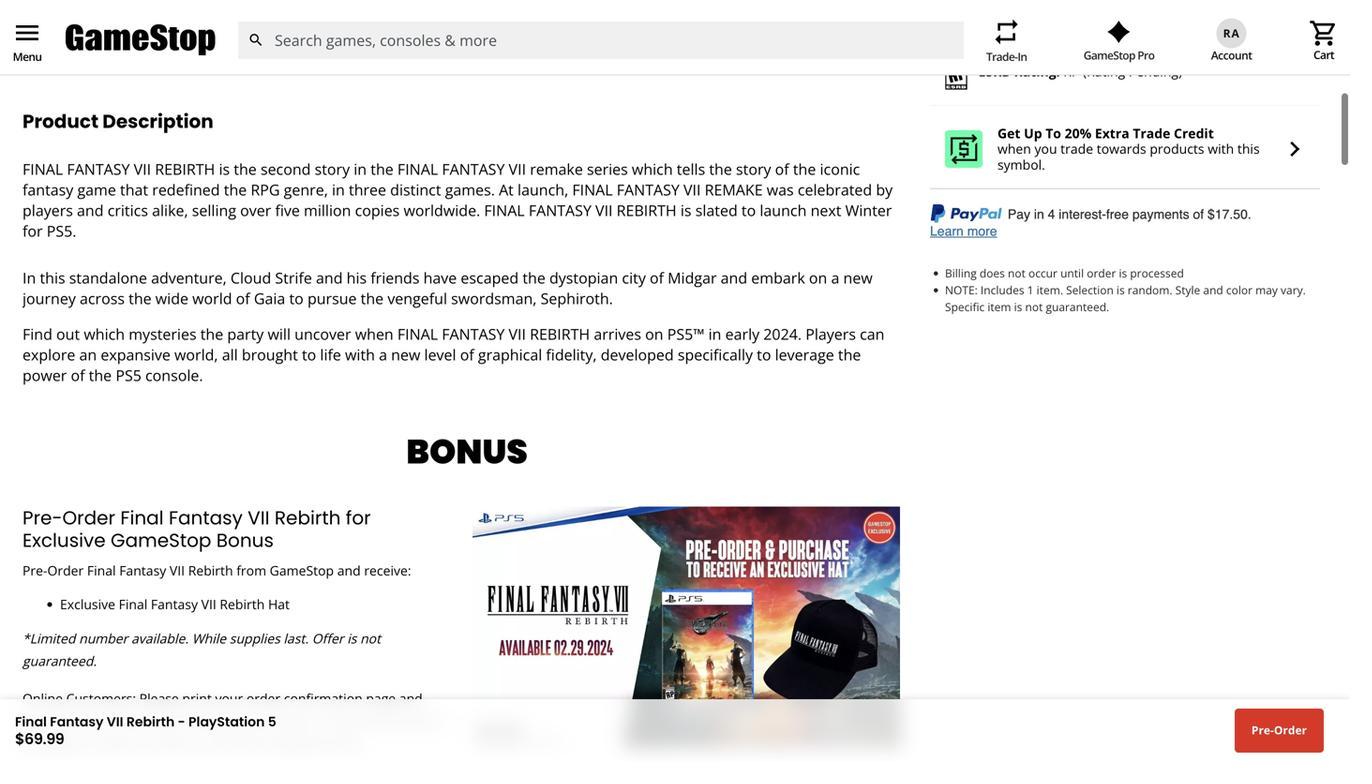 Task type: locate. For each thing, give the bounding box(es) containing it.
with right life
[[345, 345, 375, 365]]

0 vertical spatial when
[[1257, 0, 1293, 5]]

a up players
[[831, 268, 840, 288]]

vii up that
[[134, 159, 151, 179]]

2 vertical spatial gamestop
[[270, 562, 334, 579]]

trade right extra
[[1133, 124, 1171, 142]]

1 vertical spatial which
[[84, 324, 125, 344]]

2 vertical spatial this
[[40, 268, 65, 288]]

0 vertical spatial with
[[1208, 140, 1234, 158]]

2 story from the left
[[736, 159, 771, 179]]

new left the level
[[391, 345, 420, 365]]

rebirth up call
[[126, 713, 175, 731]]

is left random.
[[1117, 282, 1125, 298]]

rebirth up fidelity,
[[530, 324, 590, 344]]

ps5
[[116, 365, 141, 385]]

digital store
[[288, 42, 361, 60]]

of right the city on the left top of page
[[650, 268, 664, 288]]

pre- for pre-owned
[[592, 42, 616, 60]]

1 horizontal spatial you
[[1035, 140, 1057, 158]]

search button
[[237, 21, 275, 59]]

0 horizontal spatial bonus
[[216, 527, 274, 554]]

final inside "final fantasy vii rebirth - playstation 5 $69.99"
[[15, 713, 47, 731]]

store right my at top
[[70, 42, 101, 60]]

on right embark
[[809, 268, 827, 288]]

1 vertical spatial guaranteed.
[[23, 652, 97, 670]]

esrb
[[979, 62, 1011, 80]]

bonus inside pre-order final fantasy vii rebirth for exclusive gamestop bonus pre-order final fantasy vii rebirth from gamestop and receive:
[[216, 527, 274, 554]]

1 vertical spatial bonus
[[216, 527, 274, 554]]

this up journey
[[40, 268, 65, 288]]

in up journey
[[23, 268, 36, 288]]

1 vertical spatial 20%
[[1065, 124, 1092, 142]]

of up was
[[775, 159, 789, 179]]

final inside find out which mysteries the party will uncover when final fantasy vii rebirth arrives on ps5™ in early 2024. players can explore an expansive world, all brought to life with a new level of graphical fidelity, developed specifically to leverage the power of the ps5 console.
[[398, 324, 438, 344]]

0 horizontal spatial trade
[[1025, 0, 1062, 5]]

you
[[980, 3, 1004, 21], [1035, 140, 1057, 158]]

includes
[[981, 282, 1025, 298]]

item
[[988, 299, 1011, 315]]

guaranteed.
[[1046, 299, 1110, 315], [23, 652, 97, 670]]

and down game
[[77, 200, 104, 220]]

0 horizontal spatial for
[[23, 221, 43, 241]]

1 vertical spatial local
[[208, 735, 236, 753]]

1 horizontal spatial new
[[844, 268, 873, 288]]

order inside button
[[1274, 723, 1307, 738]]

when right 'credit' on the top right of the page
[[1257, 0, 1293, 5]]

this inside get up to 20% extra trade credit when you trade towards products with this symbol.
[[1238, 140, 1260, 158]]

1 vertical spatial this
[[1238, 140, 1260, 158]]

credit
[[1215, 0, 1253, 5]]

story
[[315, 159, 350, 179], [736, 159, 771, 179]]

your down -
[[177, 735, 205, 753]]

1 vertical spatial get
[[998, 124, 1021, 142]]

get up gamestop pro icon
[[1120, 0, 1143, 5]]

rebirth up redefined
[[155, 159, 215, 179]]

local up best
[[117, 712, 145, 730]]

1 vertical spatial towards
[[1097, 140, 1147, 158]]

available,
[[23, 735, 80, 753]]

pre-order button
[[1235, 709, 1324, 753]]

2 horizontal spatial this
[[1238, 140, 1260, 158]]

delivery
[[210, 42, 258, 60]]

customers:
[[66, 690, 136, 708]]

graphical
[[478, 345, 542, 365]]

0 horizontal spatial when
[[355, 324, 394, 344]]

it left best
[[83, 735, 91, 753]]

0 vertical spatial to
[[1046, 124, 1062, 142]]

confirmation
[[284, 690, 363, 708]]

fantasy inside find out which mysteries the party will uncover when final fantasy vii rebirth arrives on ps5™ in early 2024. players can explore an expansive world, all brought to life with a new level of graphical fidelity, developed specifically to leverage the power of the ps5 console.
[[442, 324, 505, 344]]

pre- inside button
[[1252, 723, 1274, 738]]

order for track order
[[1100, 42, 1134, 60]]

exclusive final fantasy vii rebirth hat
[[60, 595, 290, 613]]

pre-
[[592, 42, 616, 60], [23, 505, 62, 531], [23, 562, 47, 579], [1252, 723, 1274, 738]]

from
[[237, 562, 266, 579]]

my
[[48, 42, 67, 60]]

arrives
[[594, 324, 641, 344]]

esrb rating: rating pending image
[[945, 56, 968, 90]]

story up genre,
[[315, 159, 350, 179]]

1 vertical spatial gamestop
[[111, 527, 211, 554]]

0 vertical spatial on
[[809, 268, 827, 288]]

which
[[632, 159, 673, 179], [84, 324, 125, 344]]

early
[[725, 324, 760, 344]]

a right life
[[379, 345, 387, 365]]

chevron image
[[945, 130, 983, 168]]

to down '2024.'
[[757, 345, 771, 365]]

eligible:
[[1066, 0, 1116, 5]]

exclusive
[[23, 527, 106, 554], [60, 595, 115, 613]]

repeat
[[992, 17, 1022, 47]]

a
[[831, 268, 840, 288], [379, 345, 387, 365]]

new releases
[[391, 42, 473, 60]]

0 horizontal spatial to
[[322, 712, 338, 730]]

1 horizontal spatial guaranteed.
[[1046, 299, 1110, 315]]

get inside the power trade eligible: get 20% extra credit when you trade-in games towards this title in store
[[1120, 0, 1143, 5]]

1 vertical spatial on
[[645, 324, 664, 344]]

1 horizontal spatial get
[[1120, 0, 1143, 5]]

1 vertical spatial rebirth
[[617, 200, 677, 220]]

1 vertical spatial for
[[346, 505, 371, 531]]

gamestop pro icon image
[[1108, 21, 1131, 43]]

0 horizontal spatial in
[[23, 268, 36, 288]]

1 horizontal spatial local
[[208, 735, 236, 753]]

brought
[[242, 345, 298, 365]]

explore
[[23, 345, 75, 365]]

fantasy up exclusive final fantasy vii rebirth hat
[[119, 562, 166, 579]]

vii up best
[[107, 713, 123, 731]]

1 horizontal spatial bonus
[[378, 428, 545, 475]]

copies
[[355, 200, 400, 220]]

local down playstation
[[208, 735, 236, 753]]

same day delivery link
[[147, 42, 258, 60]]

you left trade-
[[980, 3, 1004, 21]]

for inside pre-order final fantasy vii rebirth for exclusive gamestop bonus pre-order final fantasy vii rebirth from gamestop and receive:
[[346, 505, 371, 531]]

0 horizontal spatial this
[[40, 268, 65, 288]]

releases
[[421, 42, 473, 60]]

1 vertical spatial it
[[83, 735, 91, 753]]

the
[[234, 159, 257, 179], [371, 159, 394, 179], [709, 159, 732, 179], [793, 159, 816, 179], [224, 180, 247, 200], [523, 268, 546, 288], [129, 288, 152, 309], [361, 288, 384, 309], [200, 324, 223, 344], [838, 345, 861, 365], [89, 365, 112, 385]]

deals
[[529, 42, 562, 60]]

is left the processed
[[1119, 265, 1127, 281]]

1 vertical spatial in
[[23, 268, 36, 288]]

0 vertical spatial for
[[23, 221, 43, 241]]

while
[[192, 630, 226, 648]]

vii down 'series'
[[596, 200, 613, 220]]

store up the ben white payload center
[[1242, 3, 1276, 21]]

towards right trade
[[1097, 140, 1147, 158]]

1 vertical spatial when
[[998, 140, 1031, 158]]

get inside get up to 20% extra trade credit when you trade towards products with this symbol.
[[998, 124, 1021, 142]]

0 horizontal spatial which
[[84, 324, 125, 344]]

1 horizontal spatial in
[[1018, 49, 1027, 64]]

you inside the power trade eligible: get 20% extra credit when you trade-in games towards this title in store
[[980, 3, 1004, 21]]

in left "games"
[[1047, 3, 1060, 21]]

worldwide.
[[404, 200, 480, 220]]

get left the up
[[998, 124, 1021, 142]]

0 vertical spatial store
[[1242, 3, 1276, 21]]

uncover
[[295, 324, 351, 344]]

0 vertical spatial 20%
[[1146, 0, 1173, 5]]

may
[[1256, 282, 1278, 298]]

players
[[806, 324, 856, 344]]

order inside billing does not occur until order is processed note: includes 1 item. selection is random. style and color may vary. specific item is not guaranteed.
[[1087, 265, 1116, 281]]

when right uncover
[[355, 324, 394, 344]]

1 horizontal spatial store
[[329, 42, 361, 60]]

second
[[261, 159, 311, 179]]

fantasy inside "final fantasy vii rebirth - playstation 5 $69.99"
[[50, 713, 104, 731]]

in up specifically
[[709, 324, 722, 344]]

fantasy up the level
[[442, 324, 505, 344]]

final down 'series'
[[572, 180, 613, 200]]

style
[[1176, 282, 1201, 298]]

0 vertical spatial not
[[1008, 265, 1026, 281]]

1 vertical spatial you
[[1035, 140, 1057, 158]]

and up "product"
[[399, 690, 423, 708]]

launch
[[760, 200, 807, 220]]

you left trade
[[1035, 140, 1057, 158]]

mysteries
[[129, 324, 197, 344]]

final fantasy vii rebirth is the second story in the final fantasy vii remake series which tells the story of the iconic fantasy game that redefined the rpg genre, in three distinct games. at launch, final fantasy vii remake was celebrated by players and critics alike, selling over five million copies worldwide. final fantasy vii rebirth is slated to launch next winter for ps5.
[[23, 159, 893, 241]]

1 vertical spatial new
[[391, 345, 420, 365]]

rating:
[[1014, 62, 1060, 80]]

0 vertical spatial guaranteed.
[[1046, 299, 1110, 315]]

this inside the power trade eligible: get 20% extra credit when you trade-in games towards this title in store
[[1167, 3, 1192, 21]]

0 horizontal spatial new
[[391, 345, 420, 365]]

0 horizontal spatial a
[[379, 345, 387, 365]]

strife
[[275, 268, 312, 288]]

0 vertical spatial trade
[[1025, 0, 1062, 5]]

2 horizontal spatial store
[[1242, 3, 1276, 21]]

1 store from the left
[[70, 42, 101, 60]]

0 horizontal spatial order
[[246, 690, 281, 708]]

1 horizontal spatial store
[[240, 735, 271, 753]]

on up developed
[[645, 324, 664, 344]]

when for power trade eligible: get 20% extra credit when you trade-in games towards this title in store
[[1257, 0, 1293, 5]]

2 vertical spatial not
[[360, 630, 381, 648]]

final up the level
[[398, 324, 438, 344]]

towards up pro
[[1109, 3, 1163, 21]]

1 vertical spatial order
[[246, 690, 281, 708]]

alike,
[[152, 200, 188, 220]]

0 horizontal spatial it
[[58, 712, 66, 730]]

is right the offer
[[347, 630, 357, 648]]

0 vertical spatial towards
[[1109, 3, 1163, 21]]

0 horizontal spatial on
[[645, 324, 664, 344]]

fantasy up available,
[[50, 713, 104, 731]]

0 vertical spatial in
[[1018, 49, 1027, 64]]

account
[[1211, 47, 1252, 63]]

rebirth inside "final fantasy vii rebirth - playstation 5 $69.99"
[[126, 713, 175, 731]]

this left title
[[1167, 3, 1192, 21]]

2 vertical spatial rebirth
[[530, 324, 590, 344]]

2 horizontal spatial gamestop
[[1084, 47, 1135, 63]]

store right digital
[[329, 42, 361, 60]]

to
[[1046, 124, 1062, 142], [322, 712, 338, 730]]

final up fantasy
[[23, 159, 63, 179]]

standalone
[[69, 268, 147, 288]]

final fantasy vii rebirth - playstation 5 $69.99
[[15, 713, 276, 750]]

redefined
[[152, 180, 220, 200]]

1 horizontal spatial with
[[1208, 140, 1234, 158]]

1 horizontal spatial 20%
[[1146, 0, 1173, 5]]

2 horizontal spatial when
[[1257, 0, 1293, 5]]

1 vertical spatial not
[[1025, 299, 1043, 315]]

product description
[[23, 108, 214, 135]]

shopping_cart cart
[[1309, 18, 1339, 62]]

0 horizontal spatial rebirth
[[155, 159, 215, 179]]

pre-order
[[1252, 723, 1307, 738]]

(rating
[[1083, 62, 1126, 80]]

0 horizontal spatial you
[[980, 3, 1004, 21]]

1 horizontal spatial this
[[1167, 3, 1192, 21]]

fantasy
[[67, 159, 130, 179], [442, 159, 505, 179], [617, 180, 680, 200], [529, 200, 592, 220], [442, 324, 505, 344]]

bonus.
[[277, 712, 319, 730]]

best
[[107, 735, 134, 753]]

of left 'time.'
[[316, 735, 328, 753]]

in up three
[[354, 159, 367, 179]]

power trade eligible: get 20% extra credit when you trade-in games towards this title in store button
[[930, 0, 1320, 35]]

time.
[[332, 735, 363, 753]]

Search games, consoles & more search field
[[275, 21, 930, 59]]

1 vertical spatial a
[[379, 345, 387, 365]]

to down strife
[[289, 288, 304, 309]]

1 horizontal spatial rebirth
[[530, 324, 590, 344]]

is inside *limited number available. while supplies last. offer is not guaranteed.
[[347, 630, 357, 648]]

0 horizontal spatial guaranteed.
[[23, 652, 97, 670]]

final up 'available.'
[[119, 595, 148, 613]]

final down online
[[15, 713, 47, 731]]

track
[[1066, 42, 1097, 60]]

guaranteed. down '*limited'
[[23, 652, 97, 670]]

cart
[[1314, 47, 1334, 62]]

1 horizontal spatial which
[[632, 159, 673, 179]]

rpg
[[251, 180, 280, 200]]

0 vertical spatial you
[[980, 3, 1004, 21]]

0 vertical spatial bonus
[[378, 428, 545, 475]]

2 vertical spatial store
[[240, 735, 271, 753]]

to inside the online customers: please print your order confirmation page and bring it to your local store to receive your bonus. to ensure product is available, it is best to call your local store ahead of time.
[[322, 712, 338, 730]]

and
[[77, 200, 104, 220], [316, 268, 343, 288], [721, 268, 748, 288], [1204, 282, 1224, 298], [337, 562, 361, 579], [399, 690, 423, 708]]

to inside get up to 20% extra trade credit when you trade towards products with this symbol.
[[1046, 124, 1062, 142]]

which up the an
[[84, 324, 125, 344]]

0 horizontal spatial store
[[70, 42, 101, 60]]

in down repeat
[[1018, 49, 1027, 64]]

0 vertical spatial local
[[117, 712, 145, 730]]

by
[[876, 180, 893, 200]]

store inside the power trade eligible: get 20% extra credit when you trade-in games towards this title in store
[[1242, 3, 1276, 21]]

not up includes
[[1008, 265, 1026, 281]]

20%
[[1146, 0, 1173, 5], [1065, 124, 1092, 142]]

tells
[[677, 159, 705, 179]]

new
[[844, 268, 873, 288], [391, 345, 420, 365]]

it right "bring"
[[58, 712, 66, 730]]

for inside 'final fantasy vii rebirth is the second story in the final fantasy vii remake series which tells the story of the iconic fantasy game that redefined the rpg genre, in three distinct games. at launch, final fantasy vii remake was celebrated by players and critics alike, selling over five million copies worldwide. final fantasy vii rebirth is slated to launch next winter for ps5.'
[[23, 221, 43, 241]]

this for towards
[[1167, 3, 1192, 21]]

description
[[102, 108, 214, 135]]

in inside find out which mysteries the party will uncover when final fantasy vii rebirth arrives on ps5™ in early 2024. players can explore an expansive world, all brought to life with a new level of graphical fidelity, developed specifically to leverage the power of the ps5 console.
[[709, 324, 722, 344]]

when inside the power trade eligible: get 20% extra credit when you trade-in games towards this title in store
[[1257, 0, 1293, 5]]

which inside 'final fantasy vii rebirth is the second story in the final fantasy vii remake series which tells the story of the iconic fantasy game that redefined the rpg genre, in three distinct games. at launch, final fantasy vii remake was celebrated by players and critics alike, selling over five million copies worldwide. final fantasy vii rebirth is slated to launch next winter for ps5.'
[[632, 159, 673, 179]]

you inside get up to 20% extra trade credit when you trade towards products with this symbol.
[[1035, 140, 1057, 158]]

selling
[[192, 200, 236, 220]]

new up the can on the top right of the page
[[844, 268, 873, 288]]

fantasy up game
[[67, 159, 130, 179]]

is
[[219, 159, 230, 179], [681, 200, 692, 220], [1119, 265, 1127, 281], [1117, 282, 1125, 298], [1014, 299, 1023, 315], [347, 630, 357, 648], [439, 712, 448, 730], [95, 735, 104, 753]]

bonus
[[378, 428, 545, 475], [216, 527, 274, 554]]

1 horizontal spatial to
[[1046, 124, 1062, 142]]

1 vertical spatial to
[[322, 712, 338, 730]]

1 horizontal spatial for
[[346, 505, 371, 531]]

order up 5
[[246, 690, 281, 708]]

print
[[182, 690, 212, 708]]

vii inside find out which mysteries the party will uncover when final fantasy vii rebirth arrives on ps5™ in early 2024. players can explore an expansive world, all brought to life with a new level of graphical fidelity, developed specifically to leverage the power of the ps5 console.
[[509, 324, 526, 344]]

0 vertical spatial order
[[1087, 265, 1116, 281]]

escaped
[[461, 268, 519, 288]]

1 vertical spatial trade
[[1133, 124, 1171, 142]]

0 vertical spatial exclusive
[[23, 527, 106, 554]]

distinct
[[390, 180, 441, 200]]

0 vertical spatial a
[[831, 268, 840, 288]]

and up pursue
[[316, 268, 343, 288]]

1 horizontal spatial order
[[1087, 265, 1116, 281]]

local
[[117, 712, 145, 730], [208, 735, 236, 753]]

track order link
[[1047, 42, 1134, 60]]

0 horizontal spatial 20%
[[1065, 124, 1092, 142]]

trade inside the power trade eligible: get 20% extra credit when you trade-in games towards this title in store
[[1025, 0, 1062, 5]]

the up remake
[[709, 159, 732, 179]]

0 horizontal spatial get
[[998, 124, 1021, 142]]

1 horizontal spatial trade
[[1133, 124, 1171, 142]]

store down 5
[[240, 735, 271, 753]]

20% left the extra
[[1146, 0, 1173, 5]]

ben white payload center link
[[1165, 42, 1335, 60]]

a inside find out which mysteries the party will uncover when final fantasy vii rebirth arrives on ps5™ in early 2024. players can explore an expansive world, all brought to life with a new level of graphical fidelity, developed specifically to leverage the power of the ps5 console.
[[379, 345, 387, 365]]

with right products
[[1208, 140, 1234, 158]]

new inside in this standalone adventure, cloud strife and his friends have escaped the dystopian city of midgar and embark on a new journey across the wide world of gaia to pursue the vengeful swordsman, sephiroth.
[[844, 268, 873, 288]]

1 horizontal spatial a
[[831, 268, 840, 288]]

0 vertical spatial this
[[1167, 3, 1192, 21]]

for down the "players"
[[23, 221, 43, 241]]

and left receive:
[[337, 562, 361, 579]]

0 horizontal spatial story
[[315, 159, 350, 179]]

1 horizontal spatial gamestop
[[270, 562, 334, 579]]

0 horizontal spatial with
[[345, 345, 375, 365]]

the up three
[[371, 159, 394, 179]]

vii up graphical
[[509, 324, 526, 344]]

credit
[[1174, 124, 1214, 142]]

not inside *limited number available. while supplies last. offer is not guaranteed.
[[360, 630, 381, 648]]

0 horizontal spatial store
[[148, 712, 180, 730]]

pre- for pre-order
[[1252, 723, 1274, 738]]

swordsman,
[[451, 288, 537, 309]]

this right credit
[[1238, 140, 1260, 158]]

is up selling
[[219, 159, 230, 179]]

1 story from the left
[[315, 159, 350, 179]]

vii inside "final fantasy vii rebirth - playstation 5 $69.99"
[[107, 713, 123, 731]]

1 horizontal spatial on
[[809, 268, 827, 288]]

order inside the online customers: please print your order confirmation page and bring it to your local store to receive your bonus. to ensure product is available, it is best to call your local store ahead of time.
[[246, 690, 281, 708]]

can
[[860, 324, 885, 344]]

story up remake
[[736, 159, 771, 179]]

this
[[1167, 3, 1192, 21], [1238, 140, 1260, 158], [40, 268, 65, 288]]

when right chevron icon
[[998, 140, 1031, 158]]

order up selection
[[1087, 265, 1116, 281]]

with inside get up to 20% extra trade credit when you trade towards products with this symbol.
[[1208, 140, 1234, 158]]

to inside in this standalone adventure, cloud strife and his friends have escaped the dystopian city of midgar and embark on a new journey across the wide world of gaia to pursue the vengeful swordsman, sephiroth.
[[289, 288, 304, 309]]

to right the up
[[1046, 124, 1062, 142]]

ra account
[[1211, 25, 1252, 63]]

when inside get up to 20% extra trade credit when you trade towards products with this symbol.
[[998, 140, 1031, 158]]



Task type: vqa. For each thing, say whether or not it's contained in the screenshot.
Pro
yes



Task type: describe. For each thing, give the bounding box(es) containing it.
call
[[153, 735, 173, 753]]

console.
[[145, 365, 203, 385]]

video
[[870, 42, 903, 60]]

on inside find out which mysteries the party will uncover when final fantasy vii rebirth arrives on ps5™ in early 2024. players can explore an expansive world, all brought to life with a new level of graphical fidelity, developed specifically to leverage the power of the ps5 console.
[[645, 324, 664, 344]]

1 vertical spatial store
[[148, 712, 180, 730]]

level
[[424, 345, 456, 365]]

of inside 'final fantasy vii rebirth is the second story in the final fantasy vii remake series which tells the story of the iconic fantasy game that redefined the rpg genre, in three distinct games. at launch, final fantasy vii remake was celebrated by players and critics alike, selling over five million copies worldwide. final fantasy vii rebirth is slated to launch next winter for ps5.'
[[775, 159, 789, 179]]

final up distinct
[[398, 159, 438, 179]]

guaranteed. inside *limited number available. while supplies last. offer is not guaranteed.
[[23, 652, 97, 670]]

towards inside get up to 20% extra trade credit when you trade towards products with this symbol.
[[1097, 140, 1147, 158]]

20% inside the power trade eligible: get 20% extra credit when you trade-in games towards this title in store
[[1146, 0, 1173, 5]]

three
[[349, 180, 386, 200]]

the right escaped
[[523, 268, 546, 288]]

the up over
[[224, 180, 247, 200]]

menu
[[12, 18, 42, 48]]

vii up "while"
[[201, 595, 216, 613]]

over
[[240, 200, 271, 220]]

owned
[[616, 42, 659, 60]]

vii up the at
[[509, 159, 526, 179]]

order for until
[[1087, 265, 1116, 281]]

processed
[[1130, 265, 1184, 281]]

trade inside get up to 20% extra trade credit when you trade towards products with this symbol.
[[1133, 124, 1171, 142]]

on inside in this standalone adventure, cloud strife and his friends have escaped the dystopian city of midgar and embark on a new journey across the wide world of gaia to pursue the vengeful swordsman, sephiroth.
[[809, 268, 827, 288]]

final fantasy vii rebirth standard edition bonus image
[[473, 507, 900, 747]]

vary.
[[1281, 282, 1306, 298]]

to up available,
[[69, 712, 82, 730]]

and inside billing does not occur until order is processed note: includes 1 item. selection is random. style and color may vary. specific item is not guaranteed.
[[1204, 282, 1224, 298]]

the up was
[[793, 159, 816, 179]]

iconic
[[820, 159, 860, 179]]

rebirth left from
[[188, 562, 233, 579]]

offer
[[312, 630, 344, 648]]

your up playstation
[[215, 690, 243, 708]]

consoles
[[786, 42, 840, 60]]

find
[[23, 324, 52, 344]]

is left best
[[95, 735, 104, 753]]

trade-
[[1008, 3, 1047, 21]]

to down print on the bottom of the page
[[183, 712, 196, 730]]

the up the rpg
[[234, 159, 257, 179]]

0 horizontal spatial gamestop
[[111, 527, 211, 554]]

with inside find out which mysteries the party will uncover when final fantasy vii rebirth arrives on ps5™ in early 2024. players can explore an expansive world, all brought to life with a new level of graphical fidelity, developed specifically to leverage the power of the ps5 console.
[[345, 345, 375, 365]]

adventure,
[[151, 268, 227, 288]]

top deals
[[503, 42, 562, 60]]

the down players
[[838, 345, 861, 365]]

fantasy
[[23, 180, 73, 200]]

pro
[[1138, 47, 1155, 63]]

will
[[268, 324, 291, 344]]

final down the at
[[484, 200, 525, 220]]

when for get up to 20% extra trade credit when you trade towards products with this symbol.
[[998, 140, 1031, 158]]

billing does not occur until order is processed note: includes 1 item. selection is random. style and color may vary. specific item is not guaranteed.
[[945, 265, 1306, 315]]

products
[[1150, 140, 1205, 158]]

rebirth inside find out which mysteries the party will uncover when final fantasy vii rebirth arrives on ps5™ in early 2024. players can explore an expansive world, all brought to life with a new level of graphical fidelity, developed specifically to leverage the power of the ps5 console.
[[530, 324, 590, 344]]

power trade eligible: get 20% extra credit when you trade-in games towards this title in store
[[980, 0, 1293, 21]]

menu menu
[[12, 18, 42, 64]]

pursue
[[308, 288, 357, 309]]

developed
[[601, 345, 674, 365]]

ben
[[1186, 42, 1208, 60]]

when inside find out which mysteries the party will uncover when final fantasy vii rebirth arrives on ps5™ in early 2024. players can explore an expansive world, all brought to life with a new level of graphical fidelity, developed specifically to leverage the power of the ps5 console.
[[355, 324, 394, 344]]

you for trade-
[[980, 3, 1004, 21]]

vengeful
[[388, 288, 447, 309]]

please
[[139, 690, 179, 708]]

guaranteed. inside billing does not occur until order is processed note: includes 1 item. selection is random. style and color may vary. specific item is not guaranteed.
[[1046, 299, 1110, 315]]

note:
[[945, 282, 978, 298]]

next
[[811, 200, 842, 220]]

is left slated
[[681, 200, 692, 220]]

party
[[227, 324, 264, 344]]

game
[[77, 180, 116, 200]]

online
[[23, 690, 63, 708]]

in up million
[[332, 180, 345, 200]]

embark
[[751, 268, 805, 288]]

city
[[622, 268, 646, 288]]

fantasy up 'available.'
[[151, 595, 198, 613]]

of down cloud
[[236, 288, 250, 309]]

until
[[1061, 265, 1084, 281]]

online customers: please print your order confirmation page and bring it to your local store to receive your bonus. to ensure product is available, it is best to call your local store ahead of time.
[[23, 690, 448, 753]]

this for with
[[1238, 140, 1260, 158]]

and right midgar
[[721, 268, 748, 288]]

extra
[[1176, 0, 1211, 5]]

the down his
[[361, 288, 384, 309]]

specifically
[[678, 345, 753, 365]]

the left wide
[[129, 288, 152, 309]]

occur
[[1029, 265, 1058, 281]]

0 vertical spatial gamestop
[[1084, 47, 1135, 63]]

you for trade
[[1035, 140, 1057, 158]]

which inside find out which mysteries the party will uncover when final fantasy vii rebirth arrives on ps5™ in early 2024. players can explore an expansive world, all brought to life with a new level of graphical fidelity, developed specifically to leverage the power of the ps5 console.
[[84, 324, 125, 344]]

order for pre-order final fantasy vii rebirth for exclusive gamestop bonus pre-order final fantasy vii rebirth from gamestop and receive:
[[62, 505, 115, 531]]

sephiroth.
[[541, 288, 613, 309]]

vii up exclusive final fantasy vii rebirth hat
[[170, 562, 185, 579]]

the up world, at the top
[[200, 324, 223, 344]]

0 vertical spatial rebirth
[[155, 159, 215, 179]]

0 horizontal spatial local
[[117, 712, 145, 730]]

games
[[1064, 3, 1106, 21]]

does
[[980, 265, 1005, 281]]

is right "product"
[[439, 712, 448, 730]]

of down the an
[[71, 365, 85, 385]]

to left call
[[137, 735, 150, 753]]

random.
[[1128, 282, 1173, 298]]

0 vertical spatial it
[[58, 712, 66, 730]]

slated
[[696, 200, 738, 220]]

last.
[[284, 630, 309, 648]]

and inside 'final fantasy vii rebirth is the second story in the final fantasy vii remake series which tells the story of the iconic fantasy game that redefined the rpg genre, in three distinct games. at launch, final fantasy vii remake was celebrated by players and critics alike, selling over five million copies worldwide. final fantasy vii rebirth is slated to launch next winter for ps5.'
[[77, 200, 104, 220]]

to left life
[[302, 345, 316, 365]]

your left bonus.
[[246, 712, 274, 730]]

fantasy up games.
[[442, 159, 505, 179]]

vii up from
[[248, 505, 270, 531]]

product
[[23, 108, 99, 135]]

of right the level
[[460, 345, 474, 365]]

in up ra
[[1225, 3, 1238, 21]]

fantasy down launch,
[[529, 200, 592, 220]]

and inside the online customers: please print your order confirmation page and bring it to your local store to receive your bonus. to ensure product is available, it is best to call your local store ahead of time.
[[399, 690, 423, 708]]

million
[[304, 200, 351, 220]]

exclusive inside pre-order final fantasy vii rebirth for exclusive gamestop bonus pre-order final fantasy vii rebirth from gamestop and receive:
[[23, 527, 106, 554]]

new inside find out which mysteries the party will uncover when final fantasy vii rebirth arrives on ps5™ in early 2024. players can explore an expansive world, all brought to life with a new level of graphical fidelity, developed specifically to leverage the power of the ps5 console.
[[391, 345, 420, 365]]

a inside in this standalone adventure, cloud strife and his friends have escaped the dystopian city of midgar and embark on a new journey across the wide world of gaia to pursue the vengeful swordsman, sephiroth.
[[831, 268, 840, 288]]

is right item
[[1014, 299, 1023, 315]]

rebirth up hat at the left of the page
[[275, 505, 341, 531]]

final up number
[[87, 562, 116, 579]]

gamestop pro link
[[1084, 21, 1155, 63]]

cloud
[[231, 268, 271, 288]]

the down the an
[[89, 365, 112, 385]]

billing
[[945, 265, 977, 281]]

digital
[[288, 42, 326, 60]]

same day delivery
[[147, 42, 258, 60]]

pre- for pre-order final fantasy vii rebirth for exclusive gamestop bonus pre-order final fantasy vii rebirth from gamestop and receive:
[[23, 505, 62, 531]]

1 horizontal spatial it
[[83, 735, 91, 753]]

five
[[275, 200, 300, 220]]

page
[[366, 690, 396, 708]]

this inside in this standalone adventure, cloud strife and his friends have escaped the dystopian city of midgar and embark on a new journey across the wide world of gaia to pursue the vengeful swordsman, sephiroth.
[[40, 268, 65, 288]]

to inside 'final fantasy vii rebirth is the second story in the final fantasy vii remake series which tells the story of the iconic fantasy game that redefined the rpg genre, in three distinct games. at launch, final fantasy vii remake was celebrated by players and critics alike, selling over five million copies worldwide. final fantasy vii rebirth is slated to launch next winter for ps5.'
[[742, 200, 756, 220]]

search search field
[[237, 21, 964, 59]]

and inside pre-order final fantasy vii rebirth for exclusive gamestop bonus pre-order final fantasy vii rebirth from gamestop and receive:
[[337, 562, 361, 579]]

towards inside the power trade eligible: get 20% extra credit when you trade-in games towards this title in store
[[1109, 3, 1163, 21]]

rebirth down from
[[220, 595, 265, 613]]

rp
[[1064, 62, 1080, 80]]

20% inside get up to 20% extra trade credit when you trade towards products with this symbol.
[[1065, 124, 1092, 142]]

2 horizontal spatial rebirth
[[617, 200, 677, 220]]

in inside repeat trade-in
[[1018, 49, 1027, 64]]

vii down tells
[[684, 180, 701, 200]]

life
[[320, 345, 341, 365]]

players
[[23, 200, 73, 220]]

center
[[1297, 42, 1335, 60]]

shop
[[15, 42, 45, 60]]

gamestop image
[[66, 22, 216, 58]]

fantasy down 'series'
[[617, 180, 680, 200]]

2 store from the left
[[329, 42, 361, 60]]

final up exclusive final fantasy vii rebirth hat
[[120, 505, 164, 531]]

world
[[192, 288, 232, 309]]

white
[[1211, 42, 1245, 60]]

esrb rating: rp (rating pending)
[[979, 62, 1183, 80]]

1 vertical spatial exclusive
[[60, 595, 115, 613]]

fantasy up from
[[169, 505, 243, 531]]

ensure
[[341, 712, 384, 730]]

in inside in this standalone adventure, cloud strife and his friends have escaped the dystopian city of midgar and embark on a new journey across the wide world of gaia to pursue the vengeful swordsman, sephiroth.
[[23, 268, 36, 288]]

up
[[1024, 124, 1042, 142]]

games
[[907, 42, 948, 60]]

games.
[[445, 180, 495, 200]]

order for pre-order
[[1274, 723, 1307, 738]]

remake
[[705, 180, 763, 200]]

all
[[222, 345, 238, 365]]

hat
[[268, 595, 290, 613]]

your down customers:
[[85, 712, 113, 730]]

have
[[423, 268, 457, 288]]

of inside the online customers: please print your order confirmation page and bring it to your local store to receive your bonus. to ensure product is available, it is best to call your local store ahead of time.
[[316, 735, 328, 753]]

critics
[[108, 200, 148, 220]]

product
[[387, 712, 435, 730]]

specific
[[945, 299, 985, 315]]

order for your
[[246, 690, 281, 708]]



